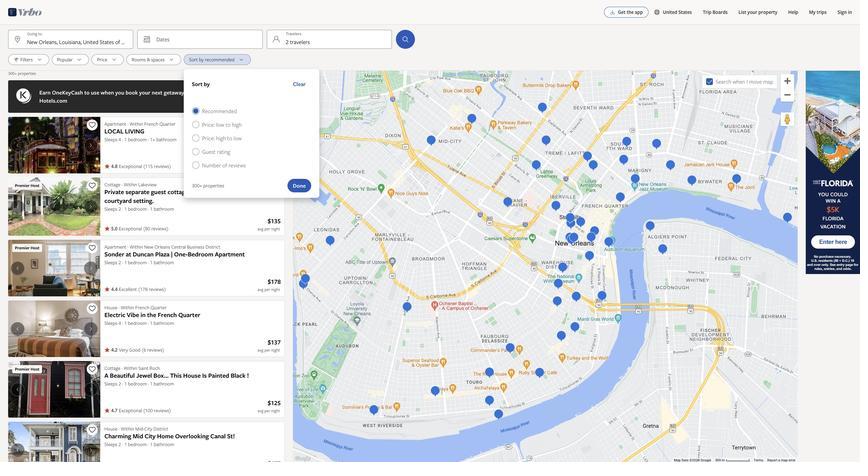 Task type: describe. For each thing, give the bounding box(es) containing it.
2 inside cottage · within lakeview private separate guest cottage. beautifully landscaped gated courtyard setting. sleeps 2 · 1 bedroom · 1 bathroom
[[119, 206, 121, 212]]

1+
[[150, 136, 155, 143]]

premier for a beautiful jewel box... this house is painted black !
[[15, 367, 30, 373]]

Save Electric Vibe in the French Quarter to a trip checkbox
[[87, 304, 98, 315]]

st!
[[227, 433, 235, 441]]

is
[[202, 372, 207, 380]]

sign in button
[[833, 5, 858, 19]]

show next image for private separate guest cottage. beautifully landscaped gated courtyard setting. image
[[87, 204, 95, 210]]

bedroom inside 'house · within french quarter electric vibe in the french quarter sleeps 4 · 1 bedroom · 1 bathroom'
[[128, 320, 147, 327]]

cottage for private separate guest cottage. beautifully landscaped gated courtyard setting.
[[105, 182, 121, 188]]

i
[[747, 78, 748, 86]]

premier host for a beautiful jewel box... this house is painted black !
[[15, 367, 39, 373]]

the inside 'house · within french quarter electric vibe in the french quarter sleeps 4 · 1 bedroom · 1 bathroom'
[[147, 311, 156, 320]]

in inside 'house · within french quarter electric vibe in the french quarter sleeps 4 · 1 bedroom · 1 bathroom'
[[141, 311, 146, 320]]

local
[[105, 127, 124, 136]]

done button
[[288, 179, 311, 193]]

vrbo,
[[193, 89, 207, 96]]

gated
[[255, 188, 271, 196]]

book
[[126, 89, 138, 96]]

my trips link
[[804, 5, 833, 19]]

at
[[126, 250, 131, 259]]

cottage · within lakeview private separate guest cottage. beautifully landscaped gated courtyard setting. sleeps 2 · 1 bedroom · 1 bathroom
[[105, 182, 271, 212]]

$125 avg per night
[[258, 399, 281, 414]]

bathroom inside cottage · within lakeview private separate guest cottage. beautifully landscaped gated courtyard setting. sleeps 2 · 1 bedroom · 1 bathroom
[[154, 206, 174, 212]]

recommended
[[205, 56, 235, 63]]

reviews) for orleans
[[149, 286, 166, 293]]

orleans
[[155, 244, 170, 250]]

4 inside 'house · within french quarter electric vibe in the french quarter sleeps 4 · 1 bedroom · 1 bathroom'
[[119, 320, 121, 327]]

america
[[121, 38, 141, 46]]

bathroom inside cottage · within saint roch a beautiful jewel box... this house is painted black ! sleeps 2 · 1 bedroom · 1 bathroom
[[154, 381, 174, 387]]

1 inside 'apartment · within french quarter local living sleeps 4 · 1 bedroom · 1+ bathroom'
[[124, 136, 127, 143]]

list your property
[[739, 9, 778, 15]]

show previous image for sonder at duncan plaza | one-bedroom apartment image
[[14, 266, 22, 271]]

states inside 'dropdown button'
[[100, 38, 114, 46]]

states inside button
[[679, 9, 693, 15]]

sort by recommended
[[189, 56, 235, 63]]

help link
[[784, 5, 804, 19]]

vibe
[[127, 311, 139, 320]]

bathroom inside apartment · within new orleans central business district sonder at duncan plaza | one-bedroom apartment sleeps 2 · 1 bedroom · 1 bathroom
[[154, 260, 174, 266]]

exterior image for a beautiful jewel box... this house is painted black !
[[8, 362, 100, 418]]

list
[[739, 9, 747, 15]]

this
[[170, 372, 182, 380]]

0 vertical spatial properties
[[18, 71, 36, 76]]

clear
[[293, 80, 306, 88]]

canal
[[211, 433, 226, 441]]

roch
[[150, 365, 160, 372]]

help
[[789, 9, 799, 15]]

within for local
[[130, 121, 143, 127]]

cottage.
[[168, 188, 190, 196]]

app
[[635, 9, 643, 15]]

5.0
[[111, 226, 118, 232]]

setting.
[[133, 197, 154, 205]]

4.4 excellent (178 reviews)
[[111, 286, 166, 293]]

Save Charming Mid City Home Overlooking Canal St! to a trip checkbox
[[87, 425, 98, 436]]

1 vertical spatial 300+ properties
[[192, 183, 224, 189]]

earn
[[39, 89, 51, 96]]

apartment for sonder
[[105, 244, 126, 250]]

1 horizontal spatial low
[[234, 135, 242, 142]]

search image
[[402, 35, 410, 43]]

to for low
[[227, 135, 232, 142]]

courtyard
[[105, 197, 132, 205]]

boards
[[713, 9, 728, 15]]

box...
[[154, 372, 169, 380]]

4.4
[[111, 286, 118, 293]]

within for central
[[130, 244, 143, 250]]

vrbo logo image
[[8, 7, 42, 18]]

apartment for 4
[[105, 121, 126, 127]]

avg for $135
[[258, 226, 264, 232]]

move
[[750, 78, 763, 86]]

onekeycash
[[52, 89, 83, 96]]

quarter for living
[[160, 121, 176, 127]]

to for use
[[84, 89, 90, 96]]

one-
[[174, 250, 188, 259]]

louisiana,
[[59, 38, 82, 46]]

reviews) for roch
[[154, 408, 171, 414]]

4 inside 'apartment · within french quarter local living sleeps 4 · 1 bedroom · 1+ bathroom'
[[119, 136, 121, 143]]

very
[[119, 347, 128, 354]]

trip boards
[[703, 9, 728, 15]]

&
[[147, 56, 150, 63]]

xsmall image for 4.7
[[105, 409, 110, 414]]

new orleans, louisiana, united states of america button
[[8, 30, 141, 49]]

show next image for charming mid city home overlooking canal st! image
[[87, 448, 95, 453]]

good
[[129, 347, 140, 354]]

spaces
[[151, 56, 165, 63]]

sort for sort by recommended
[[189, 56, 198, 63]]

map
[[764, 78, 774, 86]]

1 horizontal spatial of
[[223, 162, 227, 169]]

use
[[91, 89, 99, 96]]

xsmall image for private separate guest cottage. beautifully landscaped gated courtyard setting.
[[105, 226, 110, 232]]

home
[[157, 433, 174, 441]]

xsmall image for electric vibe in the french quarter
[[105, 348, 110, 353]]

night for $137
[[271, 348, 280, 354]]

2 inside apartment · within new orleans central business district sonder at duncan plaza | one-bedroom apartment sleeps 2 · 1 bedroom · 1 bathroom
[[119, 260, 121, 266]]

night for $178
[[271, 287, 280, 293]]

popular button
[[52, 54, 89, 65]]

next
[[152, 89, 163, 96]]

show previous image for electric vibe in the french quarter image
[[14, 327, 22, 332]]

google image
[[295, 456, 311, 463]]

quarter for vibe
[[151, 305, 167, 311]]

saint
[[138, 365, 149, 372]]

my trips
[[810, 9, 827, 15]]

0 vertical spatial low
[[216, 121, 224, 129]]

sort by
[[192, 80, 210, 88]]

charming
[[105, 433, 131, 441]]

avg for $137
[[258, 348, 264, 354]]

per for $135
[[265, 226, 270, 232]]

number of reviews
[[202, 162, 246, 169]]

list your property link
[[734, 5, 784, 19]]

overlooking
[[175, 433, 209, 441]]

by for sort by
[[204, 80, 210, 88]]

travelers
[[290, 38, 310, 46]]

filters button
[[8, 54, 49, 65]]

united inside button
[[663, 9, 678, 15]]

mid-
[[135, 426, 144, 433]]

Save A Beautiful Jewel Box... This House Is Painted Black !  to a trip checkbox
[[87, 364, 98, 375]]

$137 avg per night
[[258, 339, 281, 354]]

xsmall image for sonder at duncan plaza | one-bedroom apartment
[[105, 287, 110, 292]]

trip
[[703, 9, 712, 15]]

per for $178
[[265, 287, 270, 293]]

guest
[[202, 148, 216, 156]]

orleans,
[[39, 38, 58, 46]]

and
[[230, 89, 239, 96]]

show previous image for a beautiful jewel box... this house is painted black ! image
[[14, 387, 22, 393]]

private
[[105, 188, 124, 196]]

4.7
[[111, 408, 118, 414]]

of inside 'dropdown button'
[[115, 38, 120, 46]]

4.8
[[111, 163, 118, 170]]

excellent
[[119, 286, 137, 293]]

living area image
[[8, 240, 100, 297]]

bedroom
[[188, 250, 214, 259]]

price: high to low
[[202, 135, 242, 142]]

earn onekeycash to use when you book your next getaway on vrbo, expedia, and hotels.com
[[39, 89, 239, 105]]

small image
[[655, 9, 663, 15]]

district inside house · within mid-city district charming mid city home overlooking canal st! sleeps 2 · 1 bedroom · 1 bathroom
[[154, 426, 168, 433]]

premier for sonder at duncan plaza | one-bedroom apartment
[[15, 245, 30, 251]]

house inside cottage · within saint roch a beautiful jewel box... this house is painted black ! sleeps 2 · 1 bedroom · 1 bathroom
[[183, 372, 201, 380]]

host for sonder at duncan plaza | one-bedroom apartment
[[31, 245, 39, 251]]

price: low to high
[[202, 121, 242, 129]]

sleeps inside 'apartment · within french quarter local living sleeps 4 · 1 bedroom · 1+ bathroom'
[[105, 136, 117, 143]]

$135
[[268, 217, 281, 226]]

cottage · within saint roch a beautiful jewel box... this house is painted black ! sleeps 2 · 1 bedroom · 1 bathroom
[[105, 365, 249, 387]]

done
[[293, 182, 306, 190]]

district inside apartment · within new orleans central business district sonder at duncan plaza | one-bedroom apartment sleeps 2 · 1 bedroom · 1 bathroom
[[206, 244, 220, 250]]

$137
[[268, 339, 281, 347]]

apartment · within new orleans central business district sonder at duncan plaza | one-bedroom apartment sleeps 2 · 1 bedroom · 1 bathroom
[[105, 244, 245, 266]]

separate private home in tropical courtyard setting image
[[8, 178, 100, 236]]

(100
[[143, 408, 153, 414]]

show previous image for local living image
[[14, 143, 22, 148]]



Task type: vqa. For each thing, say whether or not it's contained in the screenshot.
Nighttime View Of Entry. Solar Lights On Patio And String Lights In Yard image
no



Task type: locate. For each thing, give the bounding box(es) containing it.
2 vertical spatial to
[[227, 135, 232, 142]]

bathroom inside house · within mid-city district charming mid city home overlooking canal st! sleeps 2 · 1 bedroom · 1 bathroom
[[154, 442, 174, 448]]

within
[[130, 121, 143, 127], [124, 182, 137, 188], [130, 244, 143, 250], [121, 305, 134, 311], [124, 365, 137, 372], [121, 426, 134, 433]]

4
[[119, 136, 121, 143], [119, 320, 121, 327]]

3 night from the top
[[271, 348, 280, 354]]

show next image for a beautiful jewel box... this house is painted black ! image
[[87, 387, 95, 393]]

2 night from the top
[[271, 287, 280, 293]]

house
[[105, 305, 117, 311], [183, 372, 201, 380], [105, 426, 117, 433]]

1 premier from the top
[[15, 183, 30, 189]]

bedroom down duncan
[[128, 260, 147, 266]]

to for high
[[226, 121, 231, 129]]

living
[[125, 127, 145, 136]]

2 cottage from the top
[[105, 365, 121, 372]]

$135 avg per night
[[258, 217, 281, 232]]

apartment
[[105, 121, 126, 127], [105, 244, 126, 250], [215, 250, 245, 259]]

1 vertical spatial price:
[[202, 135, 215, 142]]

1 vertical spatial exterior image
[[8, 422, 100, 463]]

4 per from the top
[[265, 409, 270, 414]]

1 vertical spatial low
[[234, 135, 242, 142]]

1 exceptional from the top
[[119, 163, 142, 170]]

night down $178
[[271, 287, 280, 293]]

2 price: from the top
[[202, 135, 215, 142]]

low down recommended
[[216, 121, 224, 129]]

3 exceptional from the top
[[119, 408, 142, 414]]

apartment inside 'apartment · within french quarter local living sleeps 4 · 1 bedroom · 1+ bathroom'
[[105, 121, 126, 127]]

night down $135
[[271, 226, 280, 232]]

plaza
[[155, 250, 170, 259]]

(115
[[143, 163, 153, 170]]

2 inside dropdown button
[[286, 38, 289, 46]]

1 vertical spatial xsmall image
[[105, 409, 110, 414]]

reviews) right "(100"
[[154, 408, 171, 414]]

0 horizontal spatial high
[[216, 135, 226, 142]]

house down 4.4
[[105, 305, 117, 311]]

properties down filters 'button' at the left top of page
[[18, 71, 36, 76]]

2 sleeps from the top
[[105, 206, 117, 212]]

premier up show previous image for a beautiful jewel box... this house is painted black !
[[15, 367, 30, 373]]

2 vertical spatial premier host
[[15, 367, 39, 373]]

$178 avg per night
[[258, 278, 281, 293]]

expedia,
[[208, 89, 228, 96]]

host for a beautiful jewel box... this house is painted black !
[[31, 367, 39, 373]]

(178
[[138, 286, 148, 293]]

5 bedroom from the top
[[128, 381, 147, 387]]

to inside earn onekeycash to use when you book your next getaway on vrbo, expedia, and hotels.com
[[84, 89, 90, 96]]

night inside $178 avg per night
[[271, 287, 280, 293]]

per down $125
[[265, 409, 270, 414]]

1 vertical spatial host
[[31, 245, 39, 251]]

when left i
[[733, 78, 746, 86]]

3 premier host from the top
[[15, 367, 39, 373]]

cottage up courtyard in the top left of the page
[[105, 182, 121, 188]]

1 vertical spatial sort
[[192, 80, 203, 88]]

1 bedroom image
[[8, 301, 100, 358]]

french
[[144, 121, 158, 127], [135, 305, 149, 311], [158, 311, 177, 320]]

sonder
[[105, 250, 124, 259]]

0 horizontal spatial the
[[147, 311, 156, 320]]

low
[[216, 121, 224, 129], [234, 135, 242, 142]]

within for electric
[[121, 305, 134, 311]]

1 horizontal spatial new
[[144, 244, 153, 250]]

3 host from the top
[[31, 367, 39, 373]]

business
[[187, 244, 205, 250]]

night down $125
[[271, 409, 280, 414]]

4 down local
[[119, 136, 121, 143]]

apartment right bedroom
[[215, 250, 245, 259]]

states
[[679, 9, 693, 15], [100, 38, 114, 46]]

show next image for electric vibe in the french quarter image
[[87, 327, 95, 332]]

the
[[627, 9, 634, 15], [147, 311, 156, 320]]

2 4 from the top
[[119, 320, 121, 327]]

sleeps inside cottage · within lakeview private separate guest cottage. beautifully landscaped gated courtyard setting. sleeps 2 · 1 bedroom · 1 bathroom
[[105, 206, 117, 212]]

3 bedroom from the top
[[128, 260, 147, 266]]

avg for $178
[[258, 287, 264, 293]]

new inside 'dropdown button'
[[27, 38, 38, 46]]

premier host up show previous image for private separate guest cottage. beautifully landscaped gated courtyard setting.
[[15, 183, 39, 189]]

4 night from the top
[[271, 409, 280, 414]]

price: down recommended
[[202, 121, 215, 129]]

1 host from the top
[[31, 183, 39, 189]]

bedroom inside cottage · within lakeview private separate guest cottage. beautifully landscaped gated courtyard setting. sleeps 2 · 1 bedroom · 1 bathroom
[[128, 206, 147, 212]]

the right get
[[627, 9, 634, 15]]

your inside list your property link
[[748, 9, 758, 15]]

2 down charming
[[119, 442, 121, 448]]

2 bedroom from the top
[[128, 206, 147, 212]]

1 vertical spatial 4
[[119, 320, 121, 327]]

get the app
[[618, 9, 643, 15]]

0 vertical spatial to
[[84, 89, 90, 96]]

1 4 from the top
[[119, 136, 121, 143]]

bedroom inside 'apartment · within french quarter local living sleeps 4 · 1 bedroom · 1+ bathroom'
[[128, 136, 147, 143]]

1 xsmall image from the top
[[105, 164, 110, 169]]

when right use
[[101, 89, 114, 96]]

properties down "number"
[[203, 183, 224, 189]]

1 horizontal spatial your
[[748, 9, 758, 15]]

rooms
[[132, 56, 146, 63]]

house for district
[[105, 426, 117, 433]]

0 vertical spatial when
[[733, 78, 746, 86]]

new
[[27, 38, 38, 46], [144, 244, 153, 250]]

exterior image
[[8, 362, 100, 418], [8, 422, 100, 463]]

in right sign
[[849, 9, 853, 15]]

1 vertical spatial states
[[100, 38, 114, 46]]

1 vertical spatial to
[[226, 121, 231, 129]]

1 vertical spatial by
[[204, 80, 210, 88]]

!
[[247, 372, 249, 380]]

price: for price: high to low
[[202, 135, 215, 142]]

sleeps inside cottage · within saint roch a beautiful jewel box... this house is painted black ! sleeps 2 · 1 bedroom · 1 bathroom
[[105, 381, 117, 387]]

within down 5.0 exceptional (80 reviews)
[[130, 244, 143, 250]]

sleeps down the electric
[[105, 320, 117, 327]]

sleeps down charming
[[105, 442, 117, 448]]

reviews
[[229, 162, 246, 169]]

4 down the electric
[[119, 320, 121, 327]]

central
[[171, 244, 186, 250]]

0 vertical spatial united
[[663, 9, 678, 15]]

high
[[232, 121, 242, 129], [216, 135, 226, 142]]

1 horizontal spatial district
[[206, 244, 220, 250]]

within left saint on the left
[[124, 365, 137, 372]]

3 premier from the top
[[15, 367, 30, 373]]

0 vertical spatial cottage
[[105, 182, 121, 188]]

3 avg from the top
[[258, 348, 264, 354]]

sleeps
[[105, 136, 117, 143], [105, 206, 117, 212], [105, 260, 117, 266], [105, 320, 117, 327], [105, 381, 117, 387], [105, 442, 117, 448]]

house for electric
[[105, 305, 117, 311]]

to up price: high to low
[[226, 121, 231, 129]]

cottage
[[105, 182, 121, 188], [105, 365, 121, 372]]

premier up show previous image for private separate guest cottage. beautifully landscaped gated courtyard setting.
[[15, 183, 30, 189]]

2 vertical spatial host
[[31, 367, 39, 373]]

exceptional
[[119, 163, 142, 170], [119, 226, 142, 232], [119, 408, 142, 414]]

reviews) right (178
[[149, 286, 166, 293]]

get the app link
[[605, 7, 649, 18]]

Save Sonder at Duncan Plaza | One-Bedroom Apartment to a trip checkbox
[[87, 243, 98, 254]]

2 inside house · within mid-city district charming mid city home overlooking canal st! sleeps 2 · 1 bedroom · 1 bathroom
[[119, 442, 121, 448]]

1 sleeps from the top
[[105, 136, 117, 143]]

within inside house · within mid-city district charming mid city home overlooking canal st! sleeps 2 · 1 bedroom · 1 bathroom
[[121, 426, 134, 433]]

premier
[[15, 183, 30, 189], [15, 245, 30, 251], [15, 367, 30, 373]]

xsmall image left 4.4
[[105, 287, 110, 292]]

you
[[115, 89, 124, 96]]

painted
[[208, 372, 229, 380]]

new left orleans, at the left top
[[27, 38, 38, 46]]

0 horizontal spatial of
[[115, 38, 120, 46]]

show next image for sonder at duncan plaza | one-bedroom apartment image
[[87, 266, 95, 271]]

of left reviews
[[223, 162, 227, 169]]

within inside cottage · within saint roch a beautiful jewel box... this house is painted black ! sleeps 2 · 1 bedroom · 1 bathroom
[[124, 365, 137, 372]]

3 sleeps from the top
[[105, 260, 117, 266]]

0 vertical spatial sort
[[189, 56, 198, 63]]

within down excellent
[[121, 305, 134, 311]]

house inside house · within mid-city district charming mid city home overlooking canal st! sleeps 2 · 1 bedroom · 1 bathroom
[[105, 426, 117, 433]]

1 vertical spatial district
[[154, 426, 168, 433]]

properties
[[18, 71, 36, 76], [203, 183, 224, 189]]

1 horizontal spatial when
[[733, 78, 746, 86]]

united inside 'dropdown button'
[[83, 38, 98, 46]]

night for $125
[[271, 409, 280, 414]]

1 vertical spatial the
[[147, 311, 156, 320]]

exceptional for private
[[119, 226, 142, 232]]

per down $135
[[265, 226, 270, 232]]

sort inside button
[[189, 56, 198, 63]]

300+ properties down the filters
[[8, 71, 36, 76]]

1 vertical spatial premier host
[[15, 245, 39, 251]]

2 travelers button
[[267, 30, 392, 49]]

1 horizontal spatial high
[[232, 121, 242, 129]]

0 vertical spatial in
[[849, 9, 853, 15]]

2 down sonder on the bottom of the page
[[119, 260, 121, 266]]

2 xsmall image from the top
[[105, 409, 110, 414]]

0 vertical spatial district
[[206, 244, 220, 250]]

0 horizontal spatial 300+
[[8, 71, 17, 76]]

in inside dropdown button
[[849, 9, 853, 15]]

2 vertical spatial xsmall image
[[105, 348, 110, 353]]

your inside earn onekeycash to use when you book your next getaway on vrbo, expedia, and hotels.com
[[139, 89, 151, 96]]

within inside apartment · within new orleans central business district sonder at duncan plaza | one-bedroom apartment sleeps 2 · 1 bedroom · 1 bathroom
[[130, 244, 143, 250]]

1 bedroom from the top
[[128, 136, 147, 143]]

0 horizontal spatial in
[[141, 311, 146, 320]]

house left the is
[[183, 372, 201, 380]]

premier up show previous image for sonder at duncan plaza | one-bedroom apartment at the bottom left of page
[[15, 245, 30, 251]]

1 night from the top
[[271, 226, 280, 232]]

sort up sort by
[[189, 56, 198, 63]]

states up price button
[[100, 38, 114, 46]]

quarter
[[160, 121, 176, 127], [151, 305, 167, 311], [179, 311, 201, 320]]

states left "trip"
[[679, 9, 693, 15]]

1 horizontal spatial by
[[204, 80, 210, 88]]

0 vertical spatial your
[[748, 9, 758, 15]]

1 price: from the top
[[202, 121, 215, 129]]

bedroom down jewel
[[128, 381, 147, 387]]

premier host for sonder at duncan plaza | one-bedroom apartment
[[15, 245, 39, 251]]

night inside $135 avg per night
[[271, 226, 280, 232]]

1 horizontal spatial 300+ properties
[[192, 183, 224, 189]]

0 vertical spatial 4
[[119, 136, 121, 143]]

4 sleeps from the top
[[105, 320, 117, 327]]

number
[[202, 162, 221, 169]]

host
[[31, 183, 39, 189], [31, 245, 39, 251], [31, 367, 39, 373]]

1 premier host from the top
[[15, 183, 39, 189]]

show next image for local living image
[[87, 143, 95, 148]]

1 avg from the top
[[258, 226, 264, 232]]

1 vertical spatial of
[[223, 162, 227, 169]]

0 horizontal spatial states
[[100, 38, 114, 46]]

in right vibe
[[141, 311, 146, 320]]

1 vertical spatial new
[[144, 244, 153, 250]]

sleeps inside apartment · within new orleans central business district sonder at duncan plaza | one-bedroom apartment sleeps 2 · 1 bedroom · 1 bathroom
[[105, 260, 117, 266]]

sleeps down local
[[105, 136, 117, 143]]

avg for $125
[[258, 409, 264, 414]]

0 horizontal spatial low
[[216, 121, 224, 129]]

0 horizontal spatial united
[[83, 38, 98, 46]]

1 vertical spatial xsmall image
[[105, 287, 110, 292]]

night down $137
[[271, 348, 280, 354]]

xsmall image left 5.0
[[105, 226, 110, 232]]

night for $135
[[271, 226, 280, 232]]

show previous image for charming mid city home overlooking canal st! image
[[14, 448, 22, 453]]

bedroom
[[128, 136, 147, 143], [128, 206, 147, 212], [128, 260, 147, 266], [128, 320, 147, 327], [128, 381, 147, 387], [128, 442, 147, 448]]

6 bedroom from the top
[[128, 442, 147, 448]]

2 vertical spatial house
[[105, 426, 117, 433]]

within inside 'house · within french quarter electric vibe in the french quarter sleeps 4 · 1 bedroom · 1 bathroom'
[[121, 305, 134, 311]]

xsmall image left the 4.8
[[105, 164, 110, 169]]

4 avg from the top
[[258, 409, 264, 414]]

1 vertical spatial cottage
[[105, 365, 121, 372]]

reviews) right the '(80'
[[151, 226, 168, 232]]

rooms & spaces
[[132, 56, 165, 63]]

premier host for private separate guest cottage. beautifully landscaped gated courtyard setting.
[[15, 183, 39, 189]]

within right local
[[130, 121, 143, 127]]

sleeps down a
[[105, 381, 117, 387]]

0 vertical spatial exterior image
[[8, 362, 100, 418]]

map region
[[293, 71, 798, 463]]

bedroom inside apartment · within new orleans central business district sonder at duncan plaza | one-bedroom apartment sleeps 2 · 1 bedroom · 1 bathroom
[[128, 260, 147, 266]]

within inside cottage · within lakeview private separate guest cottage. beautifully landscaped gated courtyard setting. sleeps 2 · 1 bedroom · 1 bathroom
[[124, 182, 137, 188]]

night inside $137 avg per night
[[271, 348, 280, 354]]

1 per from the top
[[265, 226, 270, 232]]

1 horizontal spatial properties
[[203, 183, 224, 189]]

xsmall image left '4.2'
[[105, 348, 110, 353]]

exceptional for roch
[[119, 408, 142, 414]]

to up the rating
[[227, 135, 232, 142]]

0 vertical spatial states
[[679, 9, 693, 15]]

sleeps inside house · within mid-city district charming mid city home overlooking canal st! sleeps 2 · 1 bedroom · 1 bathroom
[[105, 442, 117, 448]]

1 exterior image from the top
[[8, 362, 100, 418]]

1 xsmall image from the top
[[105, 226, 110, 232]]

2 exterior image from the top
[[8, 422, 100, 463]]

french for vibe
[[135, 305, 149, 311]]

your left next
[[139, 89, 151, 96]]

300+ right "cottage." at the left
[[192, 183, 202, 189]]

by left recommended in the top of the page
[[199, 56, 204, 63]]

2 per from the top
[[265, 287, 270, 293]]

1 vertical spatial exceptional
[[119, 226, 142, 232]]

my
[[810, 9, 816, 15]]

|
[[171, 250, 173, 259]]

to left use
[[84, 89, 90, 96]]

black
[[231, 372, 246, 380]]

0 vertical spatial price:
[[202, 121, 215, 129]]

within left lakeview
[[124, 182, 137, 188]]

1 vertical spatial properties
[[203, 183, 224, 189]]

1 cottage from the top
[[105, 182, 121, 188]]

5.0 exceptional (80 reviews)
[[111, 226, 168, 232]]

bathroom inside 'house · within french quarter electric vibe in the french quarter sleeps 4 · 1 bedroom · 1 bathroom'
[[154, 320, 174, 327]]

download the app button image
[[610, 10, 616, 15]]

cottage inside cottage · within lakeview private separate guest cottage. beautifully landscaped gated courtyard setting. sleeps 2 · 1 bedroom · 1 bathroom
[[105, 182, 121, 188]]

1 horizontal spatial states
[[679, 9, 693, 15]]

0 vertical spatial new
[[27, 38, 38, 46]]

night
[[271, 226, 280, 232], [271, 287, 280, 293], [271, 348, 280, 354], [271, 409, 280, 414]]

host for private separate guest cottage. beautifully landscaped gated courtyard setting.
[[31, 183, 39, 189]]

within inside 'apartment · within french quarter local living sleeps 4 · 1 bedroom · 1+ bathroom'
[[130, 121, 143, 127]]

rating
[[217, 148, 230, 156]]

cottage down '4.2'
[[105, 365, 121, 372]]

0 vertical spatial 300+
[[8, 71, 17, 76]]

4.2
[[111, 347, 118, 354]]

1 horizontal spatial united
[[663, 9, 678, 15]]

low down price: low to high
[[234, 135, 242, 142]]

Save LOCAL LIVING to a trip checkbox
[[87, 120, 98, 131]]

cottage inside cottage · within saint roch a beautiful jewel box... this house is painted black ! sleeps 2 · 1 bedroom · 1 bathroom
[[105, 365, 121, 372]]

1 vertical spatial 300+
[[192, 183, 202, 189]]

within for separate
[[124, 182, 137, 188]]

300+ down filters 'button' at the left top of page
[[8, 71, 17, 76]]

avg inside $137 avg per night
[[258, 348, 264, 354]]

0 vertical spatial house
[[105, 305, 117, 311]]

per inside $135 avg per night
[[265, 226, 270, 232]]

reviews) right (6
[[147, 347, 164, 354]]

1 vertical spatial high
[[216, 135, 226, 142]]

exceptional right 5.0
[[119, 226, 142, 232]]

1 vertical spatial your
[[139, 89, 151, 96]]

0 vertical spatial the
[[627, 9, 634, 15]]

within left mid-
[[121, 426, 134, 433]]

xsmall image
[[105, 226, 110, 232], [105, 287, 110, 292], [105, 348, 110, 353]]

sort for sort by
[[192, 80, 203, 88]]

reviews) right (115
[[154, 163, 171, 170]]

premier host up show previous image for a beautiful jewel box... this house is painted black !
[[15, 367, 39, 373]]

reviews) for private
[[151, 226, 168, 232]]

per for $137
[[265, 348, 270, 354]]

premier for private separate guest cottage. beautifully landscaped gated courtyard setting.
[[15, 183, 30, 189]]

2 avg from the top
[[258, 287, 264, 293]]

2 xsmall image from the top
[[105, 287, 110, 292]]

of left america at the left
[[115, 38, 120, 46]]

filters
[[20, 56, 33, 63]]

sleeps down sonder on the bottom of the page
[[105, 260, 117, 266]]

the inside get the app 'link'
[[627, 9, 634, 15]]

6 sleeps from the top
[[105, 442, 117, 448]]

house down 4.7
[[105, 426, 117, 433]]

per inside $178 avg per night
[[265, 287, 270, 293]]

1
[[124, 136, 127, 143], [124, 206, 127, 212], [150, 206, 153, 212], [124, 260, 127, 266], [150, 260, 153, 266], [124, 320, 127, 327], [150, 320, 153, 327], [124, 381, 127, 387], [150, 381, 153, 387], [124, 442, 127, 448], [150, 442, 153, 448]]

sleeps inside 'house · within french quarter electric vibe in the french quarter sleeps 4 · 1 bedroom · 1 bathroom'
[[105, 320, 117, 327]]

bedroom down setting.
[[128, 206, 147, 212]]

3 per from the top
[[265, 348, 270, 354]]

avg inside $178 avg per night
[[258, 287, 264, 293]]

bedroom down the mid
[[128, 442, 147, 448]]

0 horizontal spatial district
[[154, 426, 168, 433]]

district right business
[[206, 244, 220, 250]]

house · within french quarter electric vibe in the french quarter sleeps 4 · 1 bedroom · 1 bathroom
[[105, 305, 201, 327]]

cottage for a beautiful jewel box... this house is painted black !
[[105, 365, 121, 372]]

300+ properties down "number"
[[192, 183, 224, 189]]

1 horizontal spatial in
[[849, 9, 853, 15]]

5 sleeps from the top
[[105, 381, 117, 387]]

per inside $125 avg per night
[[265, 409, 270, 414]]

bedroom down the living
[[128, 136, 147, 143]]

1 vertical spatial house
[[183, 372, 201, 380]]

2 inside cottage · within saint roch a beautiful jewel box... this house is painted black ! sleeps 2 · 1 bedroom · 1 bathroom
[[119, 381, 121, 387]]

show previous image for private separate guest cottage. beautifully landscaped gated courtyard setting. image
[[14, 204, 22, 210]]

2 down the beautiful
[[119, 381, 121, 387]]

bathroom
[[156, 136, 177, 143], [154, 206, 174, 212], [154, 260, 174, 266], [154, 320, 174, 327], [154, 381, 174, 387], [154, 442, 174, 448]]

4.8 exceptional (115 reviews)
[[111, 163, 171, 170]]

district right mid-
[[154, 426, 168, 433]]

bedroom inside cottage · within saint roch a beautiful jewel box... this house is painted black ! sleeps 2 · 1 bedroom · 1 bathroom
[[128, 381, 147, 387]]

avg inside $125 avg per night
[[258, 409, 264, 414]]

high up price: high to low
[[232, 121, 242, 129]]

the right vibe
[[147, 311, 156, 320]]

sort by recommended button
[[184, 54, 251, 65]]

sleeps down courtyard in the top left of the page
[[105, 206, 117, 212]]

1 vertical spatial premier
[[15, 245, 30, 251]]

bathroom inside 'apartment · within french quarter local living sleeps 4 · 1 bedroom · 1+ bathroom'
[[156, 136, 177, 143]]

premier host up show previous image for sonder at duncan plaza | one-bedroom apartment at the bottom left of page
[[15, 245, 39, 251]]

new inside apartment · within new orleans central business district sonder at duncan plaza | one-bedroom apartment sleeps 2 · 1 bedroom · 1 bathroom
[[144, 244, 153, 250]]

apartment · within french quarter local living sleeps 4 · 1 bedroom · 1+ bathroom
[[105, 121, 177, 143]]

price
[[97, 56, 107, 63]]

per down $178
[[265, 287, 270, 293]]

recommended
[[202, 108, 237, 115]]

exterior image for charming mid city home overlooking canal st!
[[8, 422, 100, 463]]

search when i move map
[[716, 78, 774, 86]]

french for living
[[144, 121, 158, 127]]

2 vertical spatial premier
[[15, 367, 30, 373]]

3 xsmall image from the top
[[105, 348, 110, 353]]

lakeview
[[138, 182, 157, 188]]

on
[[186, 89, 192, 96]]

0 vertical spatial premier
[[15, 183, 30, 189]]

bedroom inside house · within mid-city district charming mid city home overlooking canal st! sleeps 2 · 1 bedroom · 1 bathroom
[[128, 442, 147, 448]]

sign
[[838, 9, 848, 15]]

city
[[144, 426, 152, 433], [145, 433, 156, 441]]

sign in
[[838, 9, 853, 15]]

1 vertical spatial in
[[141, 311, 146, 320]]

2 down courtyard in the top left of the page
[[119, 206, 121, 212]]

0 vertical spatial by
[[199, 56, 204, 63]]

xsmall image for 4.8
[[105, 164, 110, 169]]

bedroom down vibe
[[128, 320, 147, 327]]

clear button
[[288, 77, 311, 91]]

2 left travelers
[[286, 38, 289, 46]]

0 horizontal spatial by
[[199, 56, 204, 63]]

0 horizontal spatial when
[[101, 89, 114, 96]]

2 exceptional from the top
[[119, 226, 142, 232]]

Save Private separate guest cottage. Beautifully landscaped gated courtyard setting. to a trip checkbox
[[87, 181, 98, 191]]

per for $125
[[265, 409, 270, 414]]

night inside $125 avg per night
[[271, 409, 280, 414]]

2 host from the top
[[31, 245, 39, 251]]

by up vrbo, at the top left of the page
[[204, 80, 210, 88]]

electric
[[105, 311, 125, 320]]

your right list
[[748, 9, 758, 15]]

apartment right save local living to a trip checkbox
[[105, 121, 126, 127]]

1 horizontal spatial the
[[627, 9, 634, 15]]

0 vertical spatial xsmall image
[[105, 226, 110, 232]]

0 vertical spatial host
[[31, 183, 39, 189]]

high down price: low to high
[[216, 135, 226, 142]]

united right louisiana, on the top left
[[83, 38, 98, 46]]

0 horizontal spatial 300+ properties
[[8, 71, 36, 76]]

0 vertical spatial exceptional
[[119, 163, 142, 170]]

when inside earn onekeycash to use when you book your next getaway on vrbo, expedia, and hotels.com
[[101, 89, 114, 96]]

new left the orleans at bottom
[[144, 244, 153, 250]]

xsmall image left 4.7
[[105, 409, 110, 414]]

0 vertical spatial 300+ properties
[[8, 71, 36, 76]]

by inside sort by recommended button
[[199, 56, 204, 63]]

within for district
[[121, 426, 134, 433]]

1 vertical spatial united
[[83, 38, 98, 46]]

avg inside $135 avg per night
[[258, 226, 264, 232]]

within for a
[[124, 365, 137, 372]]

0 horizontal spatial new
[[27, 38, 38, 46]]

0 horizontal spatial properties
[[18, 71, 36, 76]]

price button
[[92, 54, 124, 65]]

apartment down 5.0
[[105, 244, 126, 250]]

2 premier from the top
[[15, 245, 30, 251]]

popular
[[57, 56, 73, 63]]

house inside 'house · within french quarter electric vibe in the french quarter sleeps 4 · 1 bedroom · 1 bathroom'
[[105, 305, 117, 311]]

quarter inside 'apartment · within french quarter local living sleeps 4 · 1 bedroom · 1+ bathroom'
[[160, 121, 176, 127]]

2 vertical spatial exceptional
[[119, 408, 142, 414]]

exceptional right 4.7
[[119, 408, 142, 414]]

united right app
[[663, 9, 678, 15]]

exceptional right the 4.8
[[119, 163, 142, 170]]

new orleans, louisiana, united states of america
[[27, 38, 141, 46]]

4 bedroom from the top
[[128, 320, 147, 327]]

per inside $137 avg per night
[[265, 348, 270, 354]]

xsmall image
[[105, 164, 110, 169], [105, 409, 110, 414]]

2 premier host from the top
[[15, 245, 39, 251]]

image of local living image
[[8, 117, 100, 174]]

french inside 'apartment · within french quarter local living sleeps 4 · 1 bedroom · 1+ bathroom'
[[144, 121, 158, 127]]

4.7 exceptional (100 reviews)
[[111, 408, 171, 414]]

price: up guest
[[202, 135, 215, 142]]

by for sort by recommended
[[199, 56, 204, 63]]

1 vertical spatial when
[[101, 89, 114, 96]]

0 vertical spatial high
[[232, 121, 242, 129]]

sort up vrbo, at the top left of the page
[[192, 80, 203, 88]]

per
[[265, 226, 270, 232], [265, 287, 270, 293], [265, 348, 270, 354], [265, 409, 270, 414]]

1 horizontal spatial 300+
[[192, 183, 202, 189]]

0 vertical spatial of
[[115, 38, 120, 46]]

premier host
[[15, 183, 39, 189], [15, 245, 39, 251], [15, 367, 39, 373]]

0 horizontal spatial your
[[139, 89, 151, 96]]

reviews)
[[154, 163, 171, 170], [151, 226, 168, 232], [149, 286, 166, 293], [147, 347, 164, 354], [154, 408, 171, 414]]

price: for price: low to high
[[202, 121, 215, 129]]

0 vertical spatial premier host
[[15, 183, 39, 189]]

per down $137
[[265, 348, 270, 354]]

0 vertical spatial xsmall image
[[105, 164, 110, 169]]



